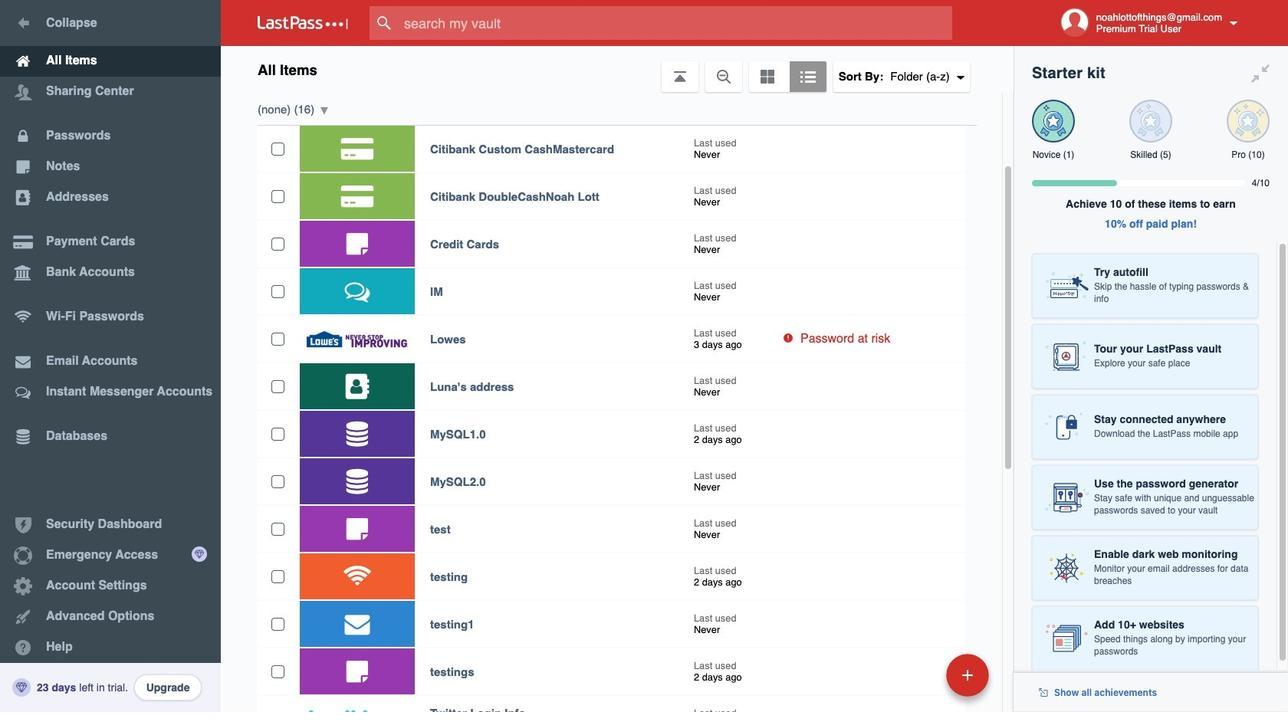 Task type: locate. For each thing, give the bounding box(es) containing it.
search my vault text field
[[370, 6, 983, 40]]

Search search field
[[370, 6, 983, 40]]

vault options navigation
[[221, 46, 1014, 92]]

main navigation navigation
[[0, 0, 221, 713]]

new item element
[[841, 654, 995, 697]]



Task type: describe. For each thing, give the bounding box(es) containing it.
new item navigation
[[841, 650, 999, 713]]

lastpass image
[[258, 16, 348, 30]]



Task type: vqa. For each thing, say whether or not it's contained in the screenshot.
search my vault text field
yes



